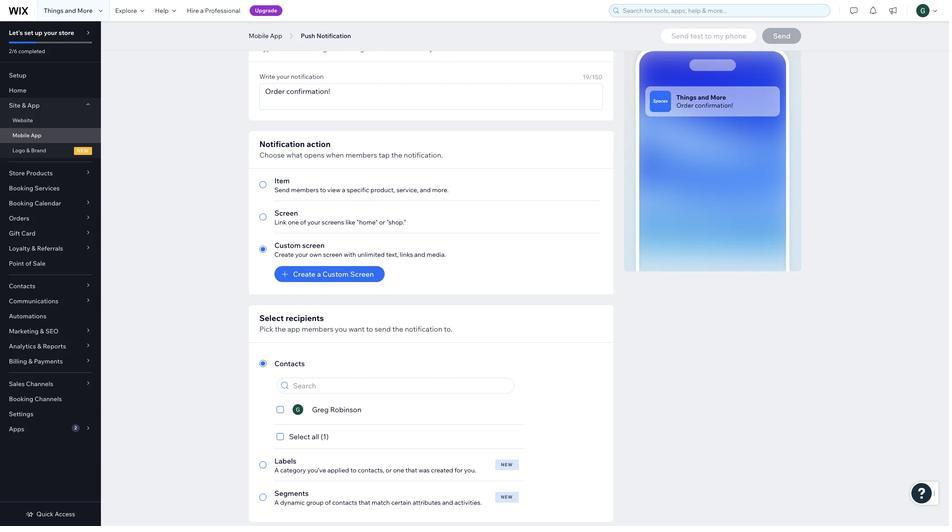 Task type: vqa. For each thing, say whether or not it's contained in the screenshot.
Free Plan Compare Plans
no



Task type: describe. For each thing, give the bounding box(es) containing it.
channels for booking channels
[[35, 395, 62, 403]]

sidebar element
[[0, 21, 101, 526]]

"shop."
[[387, 218, 407, 226]]

activities.
[[455, 499, 482, 507]]

Write your notification text field
[[260, 84, 603, 109]]

1 vertical spatial screen
[[323, 251, 343, 259]]

members inside notification action choose what opens when members tap the notification.
[[346, 151, 377, 159]]

notification inside push notification message type a short message that will grab the attention of your members.
[[280, 32, 324, 43]]

members inside "item send members to view a specific product, service, and more."
[[291, 186, 319, 194]]

item
[[275, 176, 290, 185]]

was
[[419, 467, 430, 475]]

calendar
[[35, 199, 61, 207]]

choose
[[260, 151, 285, 159]]

app for "mobile app" button
[[270, 32, 282, 40]]

a inside button
[[317, 270, 321, 279]]

billing
[[9, 358, 27, 366]]

sales channels
[[9, 380, 53, 388]]

analytics & reports
[[9, 342, 66, 350]]

help
[[155, 7, 169, 15]]

product,
[[371, 186, 395, 194]]

segments a dynamic group of contacts that match certain attributes and activities.
[[275, 489, 482, 507]]

the left "app"
[[275, 325, 286, 334]]

hire a professional
[[187, 7, 241, 15]]

push notification
[[301, 32, 351, 40]]

group
[[307, 499, 324, 507]]

brand
[[31, 147, 46, 154]]

quick access button
[[26, 510, 75, 518]]

booking for booking calendar
[[9, 199, 33, 207]]

push notification button
[[297, 29, 356, 43]]

booking for booking channels
[[9, 395, 33, 403]]

marketing & seo
[[9, 327, 59, 335]]

settings link
[[0, 407, 101, 422]]

want
[[349, 325, 365, 334]]

you've
[[308, 467, 326, 475]]

billing & payments button
[[0, 354, 101, 369]]

segments
[[275, 489, 309, 498]]

channels for sales channels
[[26, 380, 53, 388]]

apps
[[9, 425, 24, 433]]

home link
[[0, 83, 101, 98]]

you
[[335, 325, 347, 334]]

settings
[[9, 410, 33, 418]]

that inside segments a dynamic group of contacts that match certain attributes and activities.
[[359, 499, 371, 507]]

orders
[[9, 214, 29, 222]]

push for notification
[[301, 32, 315, 40]]

things and more
[[44, 7, 93, 15]]

(1)
[[321, 432, 329, 441]]

more
[[77, 7, 93, 15]]

mobile app button
[[245, 29, 287, 43]]

select for all
[[289, 432, 310, 441]]

and inside segments a dynamic group of contacts that match certain attributes and activities.
[[443, 499, 453, 507]]

2/6 completed
[[9, 48, 45, 54]]

point of sale link
[[0, 256, 101, 271]]

of inside push notification message type a short message that will grab the attention of your members.
[[421, 44, 428, 53]]

create inside custom screen create your own screen with unlimited text, links and media.
[[275, 251, 294, 259]]

a inside push notification message type a short message that will grab the attention of your members.
[[277, 44, 281, 53]]

store products
[[9, 169, 53, 177]]

opens
[[304, 151, 325, 159]]

& for marketing
[[40, 327, 44, 335]]

home
[[9, 86, 26, 94]]

automations link
[[0, 309, 101, 324]]

mobile for "mobile app" button
[[249, 32, 269, 40]]

and inside custom screen create your own screen with unlimited text, links and media.
[[415, 251, 426, 259]]

and left more
[[65, 7, 76, 15]]

custom screen create your own screen with unlimited text, links and media.
[[275, 241, 446, 259]]

send
[[375, 325, 391, 334]]

2
[[74, 425, 77, 431]]

gift
[[9, 229, 20, 237]]

own
[[310, 251, 322, 259]]

loyalty & referrals
[[9, 245, 63, 253]]

like
[[346, 218, 356, 226]]

/
[[590, 73, 592, 81]]

the inside notification action choose what opens when members tap the notification.
[[392, 151, 403, 159]]

2/6
[[9, 48, 17, 54]]

of inside segments a dynamic group of contacts that match certain attributes and activities.
[[325, 499, 331, 507]]

gift card button
[[0, 226, 101, 241]]

hire
[[187, 7, 199, 15]]

site
[[9, 101, 20, 109]]

professional
[[205, 7, 241, 15]]

"home"
[[357, 218, 378, 226]]

gift card
[[9, 229, 36, 237]]

new
[[77, 148, 89, 154]]

analytics
[[9, 342, 36, 350]]

of inside sidebar element
[[25, 260, 31, 268]]

notification inside notification action choose what opens when members tap the notification.
[[260, 139, 305, 149]]

& for billing
[[28, 358, 33, 366]]

booking for booking services
[[9, 184, 33, 192]]

the right send
[[393, 325, 404, 334]]

view
[[328, 186, 341, 194]]

robinson
[[331, 405, 362, 414]]

dynamic
[[280, 499, 305, 507]]

store
[[9, 169, 25, 177]]

screen inside button
[[351, 270, 374, 279]]

a for labels
[[275, 467, 279, 475]]

access
[[55, 510, 75, 518]]

setup link
[[0, 68, 101, 83]]

that inside push notification message type a short message that will grab the attention of your members.
[[333, 44, 346, 53]]

to inside "item send members to view a specific product, service, and more."
[[320, 186, 326, 194]]

new for segments
[[501, 494, 513, 500]]

booking services link
[[0, 181, 101, 196]]

category
[[280, 467, 306, 475]]

booking calendar
[[9, 199, 61, 207]]

services
[[35, 184, 60, 192]]

reports
[[43, 342, 66, 350]]

service,
[[397, 186, 419, 194]]

Search field
[[291, 378, 512, 393]]

mobile for the mobile app link
[[12, 132, 30, 139]]

19 / 150
[[583, 73, 603, 81]]

logo & brand
[[12, 147, 46, 154]]

communications
[[9, 297, 59, 305]]

all
[[312, 432, 319, 441]]

help button
[[150, 0, 182, 21]]

one inside screen link one of your screens like "home" or "shop."
[[288, 218, 299, 226]]

will
[[348, 44, 359, 53]]

quick access
[[36, 510, 75, 518]]

what
[[287, 151, 303, 159]]

select for recipients
[[260, 313, 284, 323]]

& for analytics
[[37, 342, 41, 350]]

0 vertical spatial screen
[[302, 241, 325, 250]]

website
[[12, 117, 33, 124]]

setup
[[9, 71, 26, 79]]



Task type: locate. For each thing, give the bounding box(es) containing it.
2 vertical spatial to
[[351, 467, 357, 475]]

1 vertical spatial select
[[289, 432, 310, 441]]

recipients
[[286, 313, 324, 323]]

1 horizontal spatial mobile
[[249, 32, 269, 40]]

push inside button
[[301, 32, 315, 40]]

1 horizontal spatial custom
[[323, 270, 349, 279]]

1 vertical spatial contacts
[[275, 359, 305, 368]]

members right send
[[291, 186, 319, 194]]

select left all
[[289, 432, 310, 441]]

booking channels
[[9, 395, 62, 403]]

one left was
[[394, 467, 404, 475]]

and inside "item send members to view a specific product, service, and more."
[[420, 186, 431, 194]]

0 horizontal spatial screen
[[275, 209, 298, 218]]

a left the dynamic
[[275, 499, 279, 507]]

app up brand
[[31, 132, 41, 139]]

1 horizontal spatial or
[[386, 467, 392, 475]]

contacts up 'communications'
[[9, 282, 35, 290]]

0 horizontal spatial that
[[333, 44, 346, 53]]

& right billing
[[28, 358, 33, 366]]

0 vertical spatial notification
[[317, 32, 351, 40]]

a inside segments a dynamic group of contacts that match certain attributes and activities.
[[275, 499, 279, 507]]

your left screens
[[308, 218, 321, 226]]

tap
[[379, 151, 390, 159]]

of right 'link'
[[301, 218, 306, 226]]

item send members to view a specific product, service, and more.
[[275, 176, 449, 194]]

channels down sales channels dropdown button
[[35, 395, 62, 403]]

0 horizontal spatial push
[[260, 32, 278, 43]]

1 vertical spatial or
[[386, 467, 392, 475]]

specific
[[347, 186, 369, 194]]

0 vertical spatial mobile
[[249, 32, 269, 40]]

notification up short
[[280, 32, 324, 43]]

app inside button
[[270, 32, 282, 40]]

screen down unlimited
[[351, 270, 374, 279]]

with
[[344, 251, 356, 259]]

a right 'hire'
[[200, 7, 204, 15]]

write
[[260, 73, 275, 81]]

1 vertical spatial members
[[291, 186, 319, 194]]

marketing
[[9, 327, 39, 335]]

that left the match
[[359, 499, 371, 507]]

or right the contacts,
[[386, 467, 392, 475]]

1 horizontal spatial to
[[351, 467, 357, 475]]

type
[[260, 44, 276, 53]]

your left members.
[[430, 44, 444, 53]]

booking down store
[[9, 184, 33, 192]]

mobile inside the mobile app link
[[12, 132, 30, 139]]

of right group
[[325, 499, 331, 507]]

analytics & reports button
[[0, 339, 101, 354]]

contacts
[[333, 499, 358, 507]]

your inside sidebar element
[[44, 29, 57, 37]]

mobile app up type
[[249, 32, 282, 40]]

0 horizontal spatial contacts
[[9, 282, 35, 290]]

upgrade
[[255, 7, 277, 14]]

notification
[[317, 32, 351, 40], [260, 139, 305, 149]]

0 horizontal spatial custom
[[275, 241, 301, 250]]

2 vertical spatial that
[[359, 499, 371, 507]]

contacts,
[[358, 467, 385, 475]]

the right tap
[[392, 151, 403, 159]]

0 vertical spatial message
[[326, 32, 360, 43]]

push up type
[[260, 32, 278, 43]]

and right links at top
[[415, 251, 426, 259]]

3 booking from the top
[[9, 395, 33, 403]]

greg
[[312, 405, 329, 414]]

select inside "option"
[[289, 432, 310, 441]]

one
[[288, 218, 299, 226], [394, 467, 404, 475]]

send
[[275, 186, 290, 194]]

app inside popup button
[[27, 101, 40, 109]]

1 horizontal spatial screen
[[351, 270, 374, 279]]

text,
[[386, 251, 399, 259]]

store products button
[[0, 166, 101, 181]]

of inside screen link one of your screens like "home" or "shop."
[[301, 218, 306, 226]]

sales channels button
[[0, 377, 101, 392]]

and left more.
[[420, 186, 431, 194]]

things
[[44, 7, 64, 15]]

& right site
[[22, 101, 26, 109]]

new right you.
[[501, 462, 513, 468]]

create inside create a custom screen button
[[293, 270, 316, 279]]

1 horizontal spatial that
[[359, 499, 371, 507]]

a for segments
[[275, 499, 279, 507]]

your right write at the left top of the page
[[277, 73, 290, 81]]

0 vertical spatial app
[[270, 32, 282, 40]]

1 horizontal spatial notification
[[317, 32, 351, 40]]

1 vertical spatial create
[[293, 270, 316, 279]]

create
[[275, 251, 294, 259], [293, 270, 316, 279]]

custom down with
[[323, 270, 349, 279]]

app up website
[[27, 101, 40, 109]]

that inside labels a category you've applied to contacts, or one that was created for you.
[[406, 467, 418, 475]]

loyalty & referrals button
[[0, 241, 101, 256]]

mobile up type
[[249, 32, 269, 40]]

2 booking from the top
[[9, 199, 33, 207]]

a inside labels a category you've applied to contacts, or one that was created for you.
[[275, 467, 279, 475]]

a inside "item send members to view a specific product, service, and more."
[[342, 186, 346, 194]]

& right loyalty
[[32, 245, 36, 253]]

0 horizontal spatial select
[[260, 313, 284, 323]]

1 vertical spatial new
[[501, 494, 513, 500]]

new right activities.
[[501, 494, 513, 500]]

1 vertical spatial one
[[394, 467, 404, 475]]

booking inside booking services link
[[9, 184, 33, 192]]

0 vertical spatial channels
[[26, 380, 53, 388]]

1 vertical spatial notification
[[291, 73, 324, 81]]

1 vertical spatial custom
[[323, 270, 349, 279]]

2 vertical spatial app
[[31, 132, 41, 139]]

notification inside select recipients pick the app members you want to send the notification to.
[[405, 325, 443, 334]]

1 vertical spatial screen
[[351, 270, 374, 279]]

let's set up your store
[[9, 29, 74, 37]]

sale
[[33, 260, 46, 268]]

to right want
[[367, 325, 373, 334]]

0 vertical spatial create
[[275, 251, 294, 259]]

2 vertical spatial members
[[302, 325, 334, 334]]

1 vertical spatial that
[[406, 467, 418, 475]]

2 horizontal spatial that
[[406, 467, 418, 475]]

1 vertical spatial booking
[[9, 199, 33, 207]]

payments
[[34, 358, 63, 366]]

one inside labels a category you've applied to contacts, or one that was created for you.
[[394, 467, 404, 475]]

quick
[[36, 510, 53, 518]]

1 horizontal spatial contacts
[[275, 359, 305, 368]]

1 booking from the top
[[9, 184, 33, 192]]

labels a category you've applied to contacts, or one that was created for you.
[[275, 457, 477, 475]]

app for the mobile app link
[[31, 132, 41, 139]]

screen right own
[[323, 251, 343, 259]]

0 vertical spatial select
[[260, 313, 284, 323]]

your inside push notification message type a short message that will grab the attention of your members.
[[430, 44, 444, 53]]

notification down short
[[291, 73, 324, 81]]

Search for tools, apps, help & more... field
[[621, 4, 828, 17]]

app
[[270, 32, 282, 40], [27, 101, 40, 109], [31, 132, 41, 139]]

to.
[[444, 325, 453, 334]]

write your notification
[[260, 73, 324, 81]]

mobile inside "mobile app" button
[[249, 32, 269, 40]]

0 vertical spatial screen
[[275, 209, 298, 218]]

custom down 'link'
[[275, 241, 301, 250]]

& left "reports" on the left bottom
[[37, 342, 41, 350]]

push for notification
[[260, 32, 278, 43]]

1 horizontal spatial mobile app
[[249, 32, 282, 40]]

screen
[[275, 209, 298, 218], [351, 270, 374, 279]]

custom inside custom screen create your own screen with unlimited text, links and media.
[[275, 241, 301, 250]]

0 vertical spatial booking
[[9, 184, 33, 192]]

booking calendar button
[[0, 196, 101, 211]]

0 vertical spatial that
[[333, 44, 346, 53]]

that left was
[[406, 467, 418, 475]]

custom inside button
[[323, 270, 349, 279]]

2 vertical spatial notification
[[405, 325, 443, 334]]

the inside push notification message type a short message that will grab the attention of your members.
[[377, 44, 388, 53]]

or inside screen link one of your screens like "home" or "shop."
[[379, 218, 386, 226]]

to inside labels a category you've applied to contacts, or one that was created for you.
[[351, 467, 357, 475]]

one right 'link'
[[288, 218, 299, 226]]

booking up settings at the bottom of the page
[[9, 395, 33, 403]]

card
[[21, 229, 36, 237]]

create a custom screen button
[[275, 266, 385, 282]]

upgrade button
[[250, 5, 283, 16]]

1 horizontal spatial one
[[394, 467, 404, 475]]

1 vertical spatial to
[[367, 325, 373, 334]]

explore
[[115, 7, 137, 15]]

your
[[44, 29, 57, 37], [430, 44, 444, 53], [277, 73, 290, 81], [308, 218, 321, 226], [295, 251, 308, 259]]

0 horizontal spatial or
[[379, 218, 386, 226]]

of right attention
[[421, 44, 428, 53]]

1 horizontal spatial push
[[301, 32, 315, 40]]

booking inside the booking channels link
[[9, 395, 33, 403]]

2 vertical spatial booking
[[9, 395, 33, 403]]

that left will at left
[[333, 44, 346, 53]]

0 vertical spatial to
[[320, 186, 326, 194]]

channels up booking channels on the bottom left of the page
[[26, 380, 53, 388]]

certain
[[392, 499, 412, 507]]

push inside push notification message type a short message that will grab the attention of your members.
[[260, 32, 278, 43]]

your right up
[[44, 29, 57, 37]]

the
[[377, 44, 388, 53], [392, 151, 403, 159], [275, 325, 286, 334], [393, 325, 404, 334]]

0 vertical spatial mobile app
[[249, 32, 282, 40]]

Select all (1) checkbox
[[277, 432, 517, 442]]

or left "shop."
[[379, 218, 386, 226]]

members down recipients
[[302, 325, 334, 334]]

0 vertical spatial contacts
[[9, 282, 35, 290]]

create down own
[[293, 270, 316, 279]]

point
[[9, 260, 24, 268]]

notification up will at left
[[317, 32, 351, 40]]

to right the applied
[[351, 467, 357, 475]]

contacts button
[[0, 279, 101, 294]]

attributes
[[413, 499, 441, 507]]

1 vertical spatial message
[[302, 44, 331, 53]]

& right 'logo'
[[26, 147, 30, 154]]

1 vertical spatial channels
[[35, 395, 62, 403]]

contacts down "app"
[[275, 359, 305, 368]]

2 new from the top
[[501, 494, 513, 500]]

0 horizontal spatial mobile app
[[12, 132, 41, 139]]

0 horizontal spatial to
[[320, 186, 326, 194]]

applied
[[328, 467, 349, 475]]

link
[[275, 218, 287, 226]]

& left seo
[[40, 327, 44, 335]]

& for logo
[[26, 147, 30, 154]]

0 vertical spatial members
[[346, 151, 377, 159]]

None checkbox
[[277, 405, 284, 415]]

or
[[379, 218, 386, 226], [386, 467, 392, 475]]

0 vertical spatial one
[[288, 218, 299, 226]]

a down labels
[[275, 467, 279, 475]]

select up pick
[[260, 313, 284, 323]]

create left own
[[275, 251, 294, 259]]

new for labels
[[501, 462, 513, 468]]

select recipients pick the app members you want to send the notification to.
[[260, 313, 453, 334]]

booking services
[[9, 184, 60, 192]]

members left tap
[[346, 151, 377, 159]]

logo
[[12, 147, 25, 154]]

&
[[22, 101, 26, 109], [26, 147, 30, 154], [32, 245, 36, 253], [40, 327, 44, 335], [37, 342, 41, 350], [28, 358, 33, 366]]

point of sale
[[9, 260, 46, 268]]

your inside custom screen create your own screen with unlimited text, links and media.
[[295, 251, 308, 259]]

mobile down website
[[12, 132, 30, 139]]

1 vertical spatial a
[[275, 499, 279, 507]]

app up type
[[270, 32, 282, 40]]

and left activities.
[[443, 499, 453, 507]]

screen up own
[[302, 241, 325, 250]]

seo
[[45, 327, 59, 335]]

mobile app inside sidebar element
[[12, 132, 41, 139]]

set
[[24, 29, 33, 37]]

mobile app
[[249, 32, 282, 40], [12, 132, 41, 139]]

the right grab
[[377, 44, 388, 53]]

0 vertical spatial or
[[379, 218, 386, 226]]

media.
[[427, 251, 446, 259]]

contacts
[[9, 282, 35, 290], [275, 359, 305, 368]]

select inside select recipients pick the app members you want to send the notification to.
[[260, 313, 284, 323]]

message down push notification
[[302, 44, 331, 53]]

mobile app inside button
[[249, 32, 282, 40]]

screen up 'link'
[[275, 209, 298, 218]]

0 horizontal spatial mobile
[[12, 132, 30, 139]]

1 new from the top
[[501, 462, 513, 468]]

labels
[[275, 457, 297, 466]]

of left sale
[[25, 260, 31, 268]]

1 a from the top
[[275, 467, 279, 475]]

contacts inside popup button
[[9, 282, 35, 290]]

members inside select recipients pick the app members you want to send the notification to.
[[302, 325, 334, 334]]

screen inside screen link one of your screens like "home" or "shop."
[[275, 209, 298, 218]]

2 horizontal spatial to
[[367, 325, 373, 334]]

to left view
[[320, 186, 326, 194]]

0 horizontal spatial notification
[[260, 139, 305, 149]]

you.
[[465, 467, 477, 475]]

screens
[[322, 218, 344, 226]]

& for loyalty
[[32, 245, 36, 253]]

0 vertical spatial notification
[[280, 32, 324, 43]]

1 vertical spatial mobile
[[12, 132, 30, 139]]

or inside labels a category you've applied to contacts, or one that was created for you.
[[386, 467, 392, 475]]

0 vertical spatial custom
[[275, 241, 301, 250]]

a right type
[[277, 44, 281, 53]]

booking up orders
[[9, 199, 33, 207]]

0 vertical spatial a
[[275, 467, 279, 475]]

for
[[455, 467, 463, 475]]

attention
[[390, 44, 420, 53]]

0 horizontal spatial one
[[288, 218, 299, 226]]

notification inside button
[[317, 32, 351, 40]]

notification left to.
[[405, 325, 443, 334]]

mobile app for the mobile app link
[[12, 132, 41, 139]]

1 horizontal spatial select
[[289, 432, 310, 441]]

new
[[501, 462, 513, 468], [501, 494, 513, 500]]

links
[[400, 251, 413, 259]]

screen
[[302, 241, 325, 250], [323, 251, 343, 259]]

message up will at left
[[326, 32, 360, 43]]

mobile app up logo & brand
[[12, 132, 41, 139]]

custom
[[275, 241, 301, 250], [323, 270, 349, 279]]

2 a from the top
[[275, 499, 279, 507]]

select all (1)
[[289, 432, 329, 441]]

screen link one of your screens like "home" or "shop."
[[275, 209, 407, 226]]

to inside select recipients pick the app members you want to send the notification to.
[[367, 325, 373, 334]]

1 vertical spatial app
[[27, 101, 40, 109]]

booking inside booking calendar popup button
[[9, 199, 33, 207]]

a right view
[[342, 186, 346, 194]]

0 vertical spatial new
[[501, 462, 513, 468]]

mobile app for "mobile app" button
[[249, 32, 282, 40]]

up
[[35, 29, 42, 37]]

sales
[[9, 380, 25, 388]]

push right "mobile app" button
[[301, 32, 315, 40]]

& for site
[[22, 101, 26, 109]]

your inside screen link one of your screens like "home" or "shop."
[[308, 218, 321, 226]]

your left own
[[295, 251, 308, 259]]

a down own
[[317, 270, 321, 279]]

1 vertical spatial mobile app
[[12, 132, 41, 139]]

a
[[275, 467, 279, 475], [275, 499, 279, 507]]

members
[[346, 151, 377, 159], [291, 186, 319, 194], [302, 325, 334, 334]]

1 vertical spatial notification
[[260, 139, 305, 149]]

notification up choose on the left
[[260, 139, 305, 149]]

channels inside dropdown button
[[26, 380, 53, 388]]



